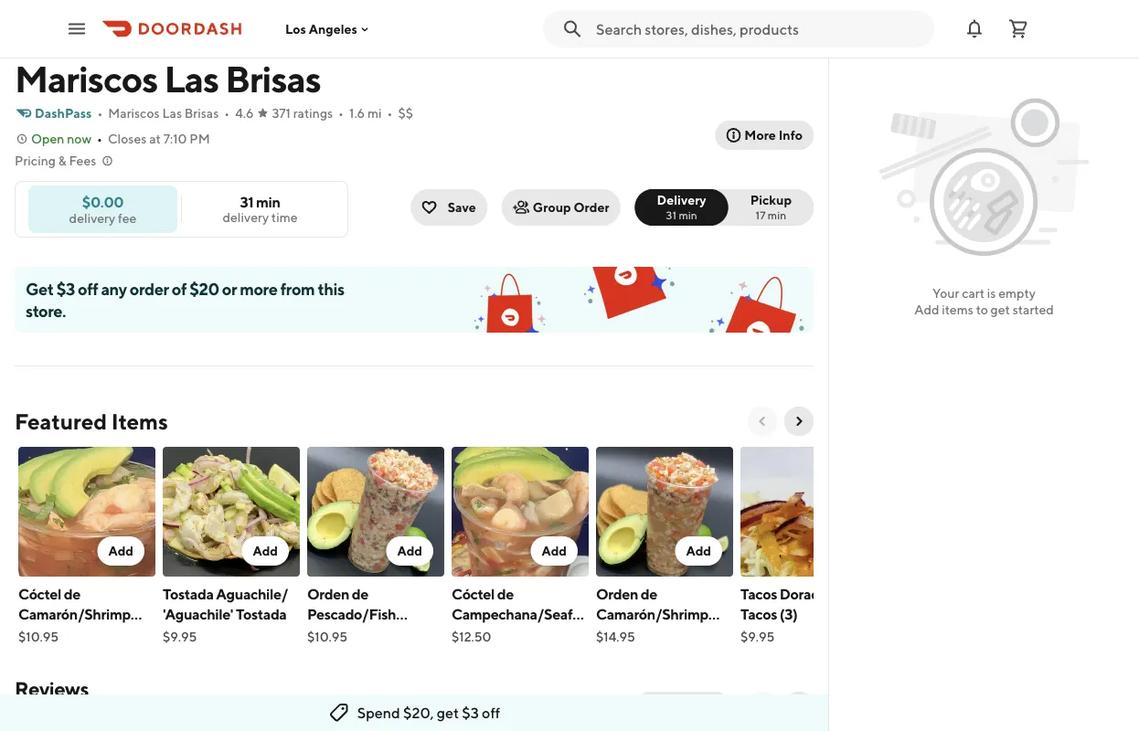 Task type: locate. For each thing, give the bounding box(es) containing it.
2 add button from the left
[[242, 537, 289, 566]]

0 horizontal spatial orden
[[307, 586, 349, 603]]

mariscos las brisas up 7:10
[[15, 57, 321, 100]]

order
[[574, 200, 610, 215]]

camarón/shrimp for ceviche
[[596, 606, 709, 623]]

2 cocktail from the left
[[452, 626, 506, 643]]

15
[[86, 705, 99, 720]]

2 tacos from the top
[[741, 606, 777, 623]]

delivery left time
[[223, 210, 269, 225]]

mariscos
[[15, 57, 158, 100], [108, 106, 160, 121]]

add button for orden de pescado/fish ceviche
[[386, 537, 433, 566]]

pm
[[190, 131, 210, 146]]

1 horizontal spatial off
[[482, 705, 500, 722]]

1 horizontal spatial cocktail
[[452, 626, 506, 643]]

cóctel
[[18, 586, 61, 603], [452, 586, 495, 603]]

las up 7:10
[[162, 106, 182, 121]]

1 camarón/shrimp from the left
[[18, 606, 131, 623]]

$$
[[398, 106, 413, 121]]

mariscos las brisas
[[15, 57, 321, 100], [108, 106, 219, 121]]

tacos left (3)
[[741, 606, 777, 623]]

1 horizontal spatial camarón/shrimp
[[596, 606, 709, 623]]

1 vertical spatial brisas
[[185, 106, 219, 121]]

0 horizontal spatial camarón/shrimp
[[18, 606, 131, 623]]

$9.95 inside tacos dorados/fried tacos (3) $9.95
[[741, 630, 775, 645]]

3 add button from the left
[[386, 537, 433, 566]]

cóctel for cóctel de camarón/shrimp cocktail
[[18, 586, 61, 603]]

1 de from the left
[[64, 586, 80, 603]]

group order button
[[502, 189, 621, 226]]

ceviche inside "orden de camarón/shrimp ceviche"
[[596, 626, 649, 643]]

more
[[745, 128, 776, 143]]

$9.95 for 'aguachile'
[[163, 630, 197, 645]]

tostada down aguachile/
[[236, 606, 287, 623]]

cocktail inside cóctel de campechana/seafood cocktail
[[452, 626, 506, 643]]

min
[[256, 193, 280, 211], [679, 208, 697, 221], [768, 208, 787, 221]]

add for cóctel de campechana/seafood cocktail
[[542, 544, 567, 559]]

cóctel inside cóctel de camarón/shrimp cocktail
[[18, 586, 61, 603]]

info
[[779, 128, 803, 143]]

2 cóctel from the left
[[452, 586, 495, 603]]

de for orden de camarón/shrimp ceviche
[[641, 586, 657, 603]]

at
[[149, 131, 161, 146]]

0 vertical spatial off
[[78, 279, 98, 299]]

off left any
[[78, 279, 98, 299]]

371 down reviews "link"
[[15, 705, 33, 720]]

0 vertical spatial $3
[[56, 279, 75, 299]]

1 vertical spatial tacos
[[741, 606, 777, 623]]

your
[[933, 286, 960, 301]]

reviews 371 ratings • 15 public reviews
[[15, 678, 184, 720]]

store.
[[26, 301, 66, 321]]

orden up $14.95
[[596, 586, 638, 603]]

1 vertical spatial tostada
[[236, 606, 287, 623]]

0 horizontal spatial get
[[437, 705, 459, 722]]

started
[[1013, 302, 1054, 317]]

0 vertical spatial brisas
[[225, 57, 321, 100]]

0 horizontal spatial delivery
[[69, 210, 115, 225]]

de inside cóctel de campechana/seafood cocktail
[[497, 586, 514, 603]]

de for cóctel de camarón/shrimp cocktail
[[64, 586, 80, 603]]

tostada
[[163, 586, 214, 603], [236, 606, 287, 623]]

mariscos up dashpass •
[[15, 57, 158, 100]]

add button up aguachile/
[[242, 537, 289, 566]]

tostada aguachile/ 'aguachile' tostada image
[[163, 447, 300, 577]]

open now
[[31, 131, 92, 146]]

get right $20,
[[437, 705, 459, 722]]

0 horizontal spatial ratings
[[36, 705, 76, 720]]

min inside delivery 31 min
[[679, 208, 697, 221]]

4 add button from the left
[[531, 537, 578, 566]]

off right $20,
[[482, 705, 500, 722]]

add for orden de pescado/fish ceviche
[[397, 544, 422, 559]]

add button
[[97, 537, 144, 566], [242, 537, 289, 566], [386, 537, 433, 566], [531, 537, 578, 566], [675, 537, 722, 566]]

featured items
[[15, 408, 168, 434]]

1 add button from the left
[[97, 537, 144, 566]]

$9.95
[[163, 630, 197, 645], [741, 630, 775, 645]]

1 $9.95 from the left
[[163, 630, 197, 645]]

off inside get $3 off any order of $20 or more from this store.
[[78, 279, 98, 299]]

de
[[64, 586, 80, 603], [352, 586, 368, 603], [497, 586, 514, 603], [641, 586, 657, 603]]

• inside reviews 371 ratings • 15 public reviews
[[78, 705, 84, 720]]

1 horizontal spatial ratings
[[293, 106, 333, 121]]

• left "15"
[[78, 705, 84, 720]]

brisas up "4.6"
[[225, 57, 321, 100]]

0 horizontal spatial tostada
[[163, 586, 214, 603]]

0 horizontal spatial brisas
[[185, 106, 219, 121]]

31 down delivery
[[666, 208, 677, 221]]

camarón/shrimp up reviews "link"
[[18, 606, 131, 623]]

orden
[[307, 586, 349, 603], [596, 586, 638, 603]]

cocktail down 'campechana/seafood'
[[452, 626, 506, 643]]

add button up "orden de camarón/shrimp ceviche" at the right bottom
[[675, 537, 722, 566]]

• right dashpass
[[97, 106, 103, 121]]

1 horizontal spatial get
[[991, 302, 1010, 317]]

ratings down reviews "link"
[[36, 705, 76, 720]]

1 $10.95 from the left
[[18, 630, 59, 645]]

add for cóctel de camarón/shrimp cocktail
[[108, 544, 134, 559]]

tacos dorados/fried tacos (3) image
[[741, 447, 878, 577]]

3 de from the left
[[497, 586, 514, 603]]

next button of carousel image
[[792, 414, 807, 429]]

cóctel de campechana/seafood cocktail image
[[452, 447, 589, 577]]

tacos dorados/fried tacos (3) $9.95
[[741, 586, 875, 645]]

orden inside "orden de camarón/shrimp ceviche"
[[596, 586, 638, 603]]

•
[[97, 106, 103, 121], [224, 106, 230, 121], [338, 106, 344, 121], [387, 106, 393, 121], [97, 131, 102, 146], [78, 705, 84, 720]]

$0.00
[[82, 193, 124, 210]]

save
[[448, 200, 476, 215]]

las
[[164, 57, 219, 100], [162, 106, 182, 121]]

min inside pickup 17 min
[[768, 208, 787, 221]]

$3
[[56, 279, 75, 299], [462, 705, 479, 722]]

items
[[942, 302, 974, 317]]

add button up 'campechana/seafood'
[[531, 537, 578, 566]]

1 vertical spatial 371
[[15, 705, 33, 720]]

brisas up pm on the top
[[185, 106, 219, 121]]

1 horizontal spatial orden
[[596, 586, 638, 603]]

de inside cóctel de camarón/shrimp cocktail
[[64, 586, 80, 603]]

2 $9.95 from the left
[[741, 630, 775, 645]]

get right the "to"
[[991, 302, 1010, 317]]

cocktail inside cóctel de camarón/shrimp cocktail
[[18, 626, 72, 643]]

pricing & fees button
[[15, 152, 115, 170]]

0 horizontal spatial off
[[78, 279, 98, 299]]

open menu image
[[66, 18, 88, 40]]

min down delivery
[[679, 208, 697, 221]]

0 horizontal spatial cóctel
[[18, 586, 61, 603]]

de down orden de camarón/shrimp ceviche image
[[641, 586, 657, 603]]

• right now on the left of page
[[97, 131, 102, 146]]

add button up orden de pescado/fish ceviche
[[386, 537, 433, 566]]

31 inside delivery 31 min
[[666, 208, 677, 221]]

previous button of carousel image
[[755, 414, 770, 429]]

1 horizontal spatial $3
[[462, 705, 479, 722]]

1 vertical spatial ratings
[[36, 705, 76, 720]]

de for cóctel de campechana/seafood cocktail
[[497, 586, 514, 603]]

'aguachile'
[[163, 606, 233, 623]]

31 inside 31 min delivery time
[[240, 193, 253, 211]]

0 horizontal spatial 371
[[15, 705, 33, 720]]

orden de camarón/shrimp ceviche image
[[596, 447, 733, 577]]

add button for tostada aguachile/ 'aguachile' tostada
[[242, 537, 289, 566]]

1 horizontal spatial cóctel
[[452, 586, 495, 603]]

orden up pescado/fish on the bottom
[[307, 586, 349, 603]]

1 ceviche from the left
[[307, 626, 360, 643]]

371 right "4.6"
[[272, 106, 291, 121]]

$10.95 down pescado/fish on the bottom
[[307, 630, 348, 645]]

spend
[[357, 705, 400, 722]]

2 orden from the left
[[596, 586, 638, 603]]

1 horizontal spatial ceviche
[[596, 626, 649, 643]]

de down cóctel de camarón/shrimp cocktail "image"
[[64, 586, 80, 603]]

min inside 31 min delivery time
[[256, 193, 280, 211]]

group
[[533, 200, 571, 215]]

2 horizontal spatial min
[[768, 208, 787, 221]]

cóctel inside cóctel de campechana/seafood cocktail
[[452, 586, 495, 603]]

0 horizontal spatial min
[[256, 193, 280, 211]]

0 vertical spatial ratings
[[293, 106, 333, 121]]

orden for orden de pescado/fish ceviche
[[307, 586, 349, 603]]

min down pickup
[[768, 208, 787, 221]]

• closes at 7:10 pm
[[97, 131, 210, 146]]

fees
[[69, 153, 96, 168]]

los
[[285, 21, 306, 36]]

group order
[[533, 200, 610, 215]]

tostada up 'aguachile'
[[163, 586, 214, 603]]

cart
[[962, 286, 985, 301]]

$0.00 delivery fee
[[69, 193, 137, 225]]

1 orden from the left
[[307, 586, 349, 603]]

ratings inside reviews 371 ratings • 15 public reviews
[[36, 705, 76, 720]]

• right mi
[[387, 106, 393, 121]]

1 cocktail from the left
[[18, 626, 72, 643]]

min up the more
[[256, 193, 280, 211]]

31
[[240, 193, 253, 211], [666, 208, 677, 221]]

2 $10.95 from the left
[[307, 630, 348, 645]]

31 left time
[[240, 193, 253, 211]]

1 horizontal spatial delivery
[[223, 210, 269, 225]]

$9.95 inside tostada aguachile/ 'aguachile' tostada $9.95
[[163, 630, 197, 645]]

get
[[26, 279, 54, 299]]

camarón/shrimp for cocktail
[[18, 606, 131, 623]]

save button
[[411, 189, 487, 226]]

to
[[976, 302, 988, 317]]

None radio
[[635, 189, 728, 226]]

time
[[271, 210, 298, 225]]

0 vertical spatial tacos
[[741, 586, 777, 603]]

cocktail up reviews "link"
[[18, 626, 72, 643]]

0 horizontal spatial $10.95
[[18, 630, 59, 645]]

orden de pescado/fish ceviche image
[[307, 447, 444, 577]]

dashpass
[[35, 106, 92, 121]]

de inside "orden de camarón/shrimp ceviche"
[[641, 586, 657, 603]]

1 tacos from the top
[[741, 586, 777, 603]]

2 de from the left
[[352, 586, 368, 603]]

0 horizontal spatial 31
[[240, 193, 253, 211]]

1 vertical spatial las
[[162, 106, 182, 121]]

pickup 17 min
[[750, 192, 792, 221]]

camarón/shrimp up $14.95
[[596, 606, 709, 623]]

orden for orden de camarón/shrimp ceviche
[[596, 586, 638, 603]]

$3 right the get
[[56, 279, 75, 299]]

2 camarón/shrimp from the left
[[596, 606, 709, 623]]

None radio
[[718, 189, 814, 226]]

reviews
[[15, 678, 88, 701]]

mariscos up 'closes'
[[108, 106, 160, 121]]

las up pm on the top
[[164, 57, 219, 100]]

$10.95 up reviews "link"
[[18, 630, 59, 645]]

brisas
[[225, 57, 321, 100], [185, 106, 219, 121]]

de up 'campechana/seafood'
[[497, 586, 514, 603]]

371 inside reviews 371 ratings • 15 public reviews
[[15, 705, 33, 720]]

$10.95
[[18, 630, 59, 645], [307, 630, 348, 645]]

delivery left fee
[[69, 210, 115, 225]]

1.6
[[349, 106, 365, 121]]

closes
[[108, 131, 147, 146]]

delivery
[[657, 192, 707, 208]]

get
[[991, 302, 1010, 317], [437, 705, 459, 722]]

tacos left dorados/fried at the right bottom of the page
[[741, 586, 777, 603]]

0 horizontal spatial ceviche
[[307, 626, 360, 643]]

orden inside orden de pescado/fish ceviche
[[307, 586, 349, 603]]

ratings
[[293, 106, 333, 121], [36, 705, 76, 720]]

order methods option group
[[635, 189, 814, 226]]

delivery 31 min
[[657, 192, 707, 221]]

$10.95 for orden de pescado/fish ceviche
[[307, 630, 348, 645]]

ratings left 1.6
[[293, 106, 333, 121]]

5 add button from the left
[[675, 537, 722, 566]]

mi
[[368, 106, 382, 121]]

2 ceviche from the left
[[596, 626, 649, 643]]

off
[[78, 279, 98, 299], [482, 705, 500, 722]]

de up pescado/fish on the bottom
[[352, 586, 368, 603]]

ceviche
[[307, 626, 360, 643], [596, 626, 649, 643]]

1 vertical spatial off
[[482, 705, 500, 722]]

0 vertical spatial 371
[[272, 106, 291, 121]]

0 horizontal spatial $3
[[56, 279, 75, 299]]

0 horizontal spatial cocktail
[[18, 626, 72, 643]]

1 cóctel from the left
[[18, 586, 61, 603]]

mariscos las brisas up at
[[108, 106, 219, 121]]

1 horizontal spatial 31
[[666, 208, 677, 221]]

add button up cóctel de camarón/shrimp cocktail
[[97, 537, 144, 566]]

pricing & fees
[[15, 153, 96, 168]]

$3 right $20,
[[462, 705, 479, 722]]

0 vertical spatial mariscos las brisas
[[15, 57, 321, 100]]

add
[[915, 302, 940, 317], [108, 544, 134, 559], [253, 544, 278, 559], [397, 544, 422, 559], [542, 544, 567, 559], [686, 544, 711, 559]]

ceviche inside orden de pescado/fish ceviche
[[307, 626, 360, 643]]

dashpass •
[[35, 106, 103, 121]]

4 de from the left
[[641, 586, 657, 603]]

1 horizontal spatial $10.95
[[307, 630, 348, 645]]

0 horizontal spatial $9.95
[[163, 630, 197, 645]]

0 vertical spatial get
[[991, 302, 1010, 317]]

fee
[[118, 210, 137, 225]]

31 min delivery time
[[223, 193, 298, 225]]

add inside your cart is empty add items to get started
[[915, 302, 940, 317]]

1 horizontal spatial $9.95
[[741, 630, 775, 645]]

$20
[[189, 279, 219, 299]]

&
[[58, 153, 66, 168]]

delivery
[[223, 210, 269, 225], [69, 210, 115, 225]]

1 horizontal spatial min
[[679, 208, 697, 221]]

de inside orden de pescado/fish ceviche
[[352, 586, 368, 603]]

open
[[31, 131, 64, 146]]



Task type: describe. For each thing, give the bounding box(es) containing it.
1 horizontal spatial 371
[[272, 106, 291, 121]]

dorados/fried
[[780, 586, 875, 603]]

is
[[987, 286, 996, 301]]

min for pickup
[[768, 208, 787, 221]]

this
[[318, 279, 344, 299]]

cocktail for cóctel de campechana/seafood cocktail
[[452, 626, 506, 643]]

empty
[[999, 286, 1036, 301]]

more info button
[[715, 121, 814, 150]]

• left "4.6"
[[224, 106, 230, 121]]

4.6
[[235, 106, 254, 121]]

none radio containing pickup
[[718, 189, 814, 226]]

0 vertical spatial mariscos
[[15, 57, 158, 100]]

0 vertical spatial las
[[164, 57, 219, 100]]

now
[[67, 131, 92, 146]]

1.6 mi • $$
[[349, 106, 413, 121]]

$20,
[[403, 705, 434, 722]]

mariscos las brisas image
[[31, 0, 101, 44]]

min for delivery
[[679, 208, 697, 221]]

cocktail for cóctel de camarón/shrimp cocktail
[[18, 626, 72, 643]]

more
[[240, 279, 278, 299]]

(3)
[[780, 606, 798, 623]]

$9.95 for tacos
[[741, 630, 775, 645]]

los angeles button
[[285, 21, 372, 36]]

cóctel de campechana/seafood cocktail
[[452, 586, 598, 643]]

de for orden de pescado/fish ceviche
[[352, 586, 368, 603]]

campechana/seafood
[[452, 606, 598, 623]]

17
[[756, 208, 766, 221]]

cóctel for cóctel de campechana/seafood cocktail
[[452, 586, 495, 603]]

more info
[[745, 128, 803, 143]]

add button for cóctel de camarón/shrimp cocktail
[[97, 537, 144, 566]]

orden de pescado/fish ceviche
[[307, 586, 396, 643]]

of
[[172, 279, 187, 299]]

featured items heading
[[15, 407, 168, 436]]

$12.50
[[452, 630, 492, 645]]

spend $20, get $3 off
[[357, 705, 500, 722]]

cóctel de camarón/shrimp cocktail
[[18, 586, 131, 643]]

public
[[102, 705, 138, 720]]

featured
[[15, 408, 107, 434]]

aguachile/
[[216, 586, 288, 603]]

add button for cóctel de campechana/seafood cocktail
[[531, 537, 578, 566]]

reviews link
[[15, 678, 88, 701]]

reviews
[[140, 705, 184, 720]]

1 horizontal spatial brisas
[[225, 57, 321, 100]]

angeles
[[309, 21, 357, 36]]

add for orden de camarón/shrimp ceviche
[[686, 544, 711, 559]]

delivery inside 31 min delivery time
[[223, 210, 269, 225]]

tostada aguachile/ 'aguachile' tostada $9.95
[[163, 586, 288, 645]]

1 vertical spatial mariscos las brisas
[[108, 106, 219, 121]]

ceviche for orden de pescado/fish ceviche
[[307, 626, 360, 643]]

get $3 off any order of $20 or more from this store.
[[26, 279, 344, 321]]

order
[[130, 279, 169, 299]]

items
[[111, 408, 168, 434]]

los angeles
[[285, 21, 357, 36]]

• left 1.6
[[338, 106, 344, 121]]

delivery inside $0.00 delivery fee
[[69, 210, 115, 225]]

7:10
[[163, 131, 187, 146]]

from
[[280, 279, 315, 299]]

pescado/fish
[[307, 606, 396, 623]]

or
[[222, 279, 237, 299]]

add button for orden de camarón/shrimp ceviche
[[675, 537, 722, 566]]

pricing
[[15, 153, 56, 168]]

1 vertical spatial get
[[437, 705, 459, 722]]

0 items, open order cart image
[[1008, 18, 1030, 40]]

Store search: begin typing to search for stores available on DoorDash text field
[[596, 19, 924, 39]]

pickup
[[750, 192, 792, 208]]

0 vertical spatial tostada
[[163, 586, 214, 603]]

$10.95 for cóctel de camarón/shrimp cocktail
[[18, 630, 59, 645]]

any
[[101, 279, 127, 299]]

notification bell image
[[964, 18, 986, 40]]

your cart is empty add items to get started
[[915, 286, 1054, 317]]

cóctel de camarón/shrimp cocktail image
[[18, 447, 155, 577]]

$14.95
[[596, 630, 635, 645]]

orden de camarón/shrimp ceviche
[[596, 586, 709, 643]]

add for tostada aguachile/ 'aguachile' tostada
[[253, 544, 278, 559]]

1 vertical spatial mariscos
[[108, 106, 160, 121]]

1 horizontal spatial tostada
[[236, 606, 287, 623]]

ceviche for orden de camarón/shrimp ceviche
[[596, 626, 649, 643]]

371 ratings •
[[272, 106, 344, 121]]

none radio containing delivery
[[635, 189, 728, 226]]

get inside your cart is empty add items to get started
[[991, 302, 1010, 317]]

$3 inside get $3 off any order of $20 or more from this store.
[[56, 279, 75, 299]]

1 vertical spatial $3
[[462, 705, 479, 722]]



Task type: vqa. For each thing, say whether or not it's contained in the screenshot.


